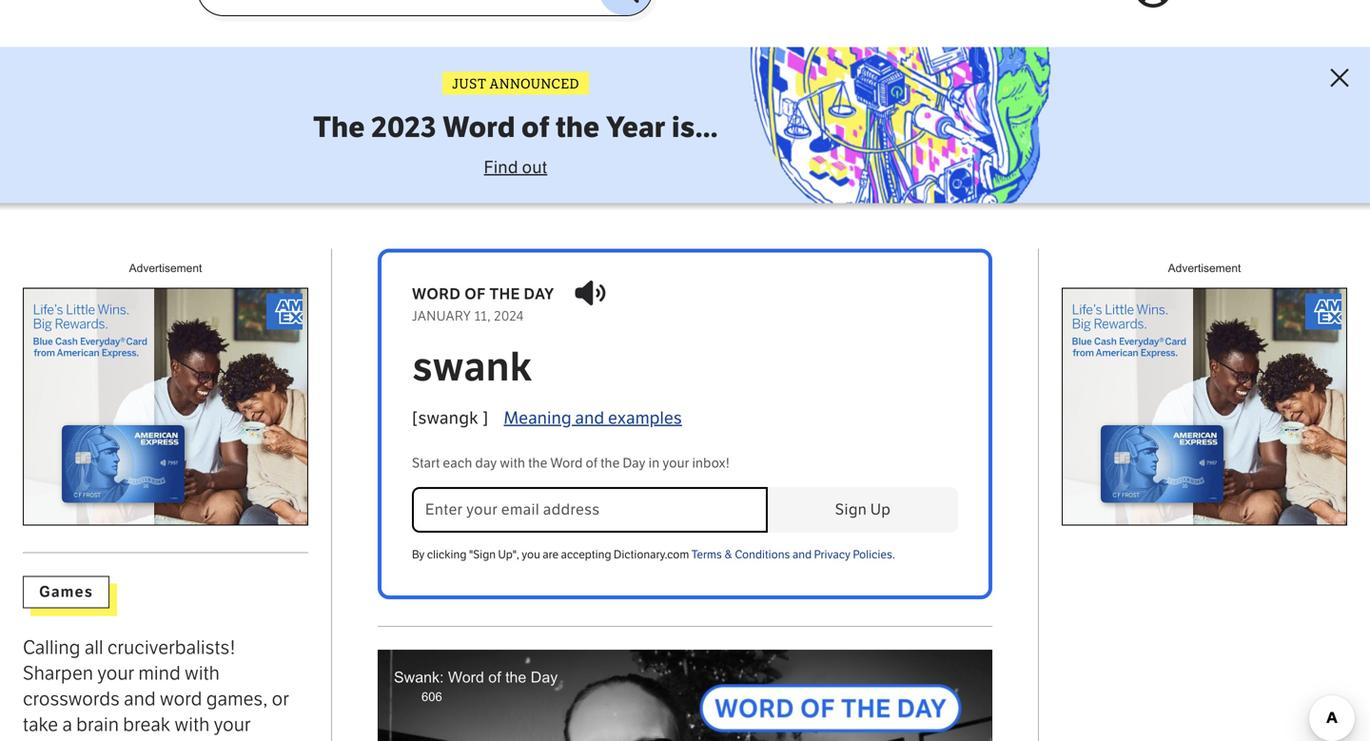 Task type: locate. For each thing, give the bounding box(es) containing it.
word right swank:
[[448, 669, 484, 686]]

your down "all"
[[97, 662, 134, 685]]

2 vertical spatial and
[[124, 688, 156, 711]]

sign
[[835, 500, 867, 519]]

1 horizontal spatial advertisement element
[[1062, 288, 1347, 526]]

examples
[[608, 408, 682, 429]]

advertisement
[[129, 262, 202, 275], [1168, 262, 1241, 275]]

day inside video player region
[[531, 669, 558, 686]]

advertisement element
[[23, 288, 308, 526], [1062, 288, 1347, 526]]

1 horizontal spatial day
[[623, 455, 646, 471]]

swank:
[[394, 669, 444, 686]]

word
[[443, 110, 515, 145], [412, 285, 461, 303], [550, 455, 583, 471], [448, 669, 484, 686]]

2 advertisement from the left
[[1168, 262, 1241, 275]]

your right in
[[663, 455, 689, 471]]

1 horizontal spatial advertisement
[[1168, 262, 1241, 275]]

your
[[663, 455, 689, 471], [97, 662, 134, 685], [214, 713, 251, 736]]

with down meaning
[[500, 455, 525, 471]]

and
[[575, 408, 604, 429], [792, 548, 812, 561], [124, 688, 156, 711]]

0 vertical spatial with
[[500, 455, 525, 471]]

1 horizontal spatial your
[[214, 713, 251, 736]]

you
[[522, 548, 540, 561]]

day up "2024"
[[524, 285, 554, 303]]

january 11, 2024
[[412, 308, 524, 324]]

1 vertical spatial and
[[792, 548, 812, 561]]

0 horizontal spatial and
[[124, 688, 156, 711]]

0 vertical spatial and
[[575, 408, 604, 429]]

0 vertical spatial day
[[524, 285, 554, 303]]

brain
[[76, 713, 119, 736]]

and up start each day with the word of the day in your inbox!
[[575, 408, 604, 429]]

swangk
[[418, 408, 479, 429]]

conditions
[[735, 548, 790, 561]]

of down the meaning and examples link
[[586, 455, 598, 471]]

cruciverbalists!
[[107, 636, 236, 659]]

0 horizontal spatial advertisement element
[[23, 288, 308, 526]]

the 2023 word of the year is...
[[313, 110, 718, 145]]

meaning
[[504, 408, 572, 429]]

0 horizontal spatial advertisement
[[129, 262, 202, 275]]

2 horizontal spatial and
[[792, 548, 812, 561]]

2 vertical spatial your
[[214, 713, 251, 736]]

is...
[[672, 110, 718, 145]]

]
[[482, 408, 489, 429]]

all
[[85, 636, 103, 659]]

take
[[23, 713, 58, 736]]

✕
[[1330, 63, 1350, 93]]

0 horizontal spatial day
[[531, 669, 558, 686]]

out
[[522, 157, 547, 178]]

with up word
[[185, 662, 220, 685]]

are
[[543, 548, 559, 561]]

calling all cruciverbalists! sharpen your mind with crosswords and word games, or take a brain break with your favorite classic games.
[[23, 636, 289, 741]]

the
[[556, 110, 600, 145], [489, 285, 520, 303], [528, 455, 548, 471], [600, 455, 620, 471], [505, 669, 526, 686]]

start each day with the word of the day in your inbox!
[[412, 455, 730, 471]]

and left privacy
[[792, 548, 812, 561]]

mind
[[138, 662, 181, 685]]

find out
[[484, 157, 547, 178]]

meaning and examples
[[504, 408, 682, 429]]

✕ button
[[1319, 57, 1361, 98]]

0 vertical spatial day
[[623, 455, 646, 471]]

crosswords
[[23, 688, 120, 711]]

[ swangk ]
[[412, 408, 489, 429]]

of
[[521, 110, 549, 145], [464, 285, 486, 303], [586, 455, 598, 471], [488, 669, 501, 686]]

accepting
[[561, 548, 611, 561]]

of up out
[[521, 110, 549, 145]]

with
[[500, 455, 525, 471], [185, 662, 220, 685], [175, 713, 210, 736]]

favorite
[[23, 739, 85, 741]]

just
[[452, 76, 487, 92]]

day right each
[[475, 455, 497, 471]]

and inside calling all cruciverbalists! sharpen your mind with crosswords and word games, or take a brain break with your favorite classic games.
[[124, 688, 156, 711]]

day
[[623, 455, 646, 471], [531, 669, 558, 686]]

with up games. on the bottom of page
[[175, 713, 210, 736]]

1 vertical spatial your
[[97, 662, 134, 685]]

0 vertical spatial your
[[663, 455, 689, 471]]

your down games, at the left bottom of the page
[[214, 713, 251, 736]]

606
[[422, 690, 442, 704]]

swank: word of the day
[[394, 669, 558, 686]]

word
[[160, 688, 202, 711]]

11,
[[474, 308, 491, 324]]

1 vertical spatial day
[[475, 455, 497, 471]]

of right swank:
[[488, 669, 501, 686]]

or
[[272, 688, 289, 711]]

1 vertical spatial day
[[531, 669, 558, 686]]

word down just
[[443, 110, 515, 145]]

year
[[606, 110, 666, 145]]

day
[[524, 285, 554, 303], [475, 455, 497, 471]]

2024
[[494, 308, 524, 324]]

and up break
[[124, 688, 156, 711]]

1 advertisement element from the left
[[23, 288, 308, 526]]



Task type: vqa. For each thing, say whether or not it's contained in the screenshot.
What
no



Task type: describe. For each thing, give the bounding box(es) containing it.
of inside video player region
[[488, 669, 501, 686]]

privacy
[[814, 548, 851, 561]]

of up january 11, 2024 on the left
[[464, 285, 486, 303]]

up
[[870, 500, 891, 519]]

games,
[[206, 688, 268, 711]]

by
[[412, 548, 425, 561]]

the
[[313, 110, 365, 145]]

1 horizontal spatial day
[[524, 285, 554, 303]]

2 horizontal spatial your
[[663, 455, 689, 471]]

just announced
[[452, 76, 579, 92]]

&
[[724, 548, 733, 561]]

2023
[[371, 110, 437, 145]]

classic
[[89, 739, 147, 741]]

[
[[412, 408, 418, 429]]

policies.
[[853, 548, 895, 561]]

sharpen
[[23, 662, 93, 685]]

each
[[443, 455, 472, 471]]

word inside video player region
[[448, 669, 484, 686]]

1 advertisement from the left
[[129, 262, 202, 275]]

terms & conditions and privacy policies. link
[[691, 548, 895, 561]]

up",
[[498, 548, 519, 561]]

january
[[412, 308, 471, 324]]

2 advertisement element from the left
[[1062, 288, 1347, 526]]

dictionary.com
[[614, 548, 689, 561]]

inbox!
[[692, 455, 730, 471]]

the inside video player region
[[505, 669, 526, 686]]

clicking
[[427, 548, 467, 561]]

calling
[[23, 636, 80, 659]]

Enter your email address text field
[[412, 487, 768, 533]]

by clicking "sign up", you are accepting dictionary.com terms & conditions and privacy policies.
[[412, 548, 895, 561]]

break
[[123, 713, 171, 736]]

swank
[[412, 343, 533, 392]]

find
[[484, 157, 518, 178]]

word down the meaning and examples link
[[550, 455, 583, 471]]

1 vertical spatial with
[[185, 662, 220, 685]]

0 horizontal spatial your
[[97, 662, 134, 685]]

find out link
[[484, 157, 547, 178]]

"sign
[[469, 548, 496, 561]]

announced
[[489, 76, 579, 92]]

0 horizontal spatial day
[[475, 455, 497, 471]]

games
[[39, 583, 93, 601]]

meaning and examples link
[[504, 405, 682, 432]]

sign up
[[835, 500, 891, 519]]

swank link
[[412, 343, 958, 392]]

word of the day
[[412, 285, 554, 303]]

in
[[649, 455, 660, 471]]

terms
[[691, 548, 722, 561]]

video player region
[[378, 650, 992, 741]]

2 vertical spatial with
[[175, 713, 210, 736]]

sign up button
[[768, 487, 958, 533]]

word up january
[[412, 285, 461, 303]]

a
[[62, 713, 72, 736]]

games.
[[151, 739, 212, 741]]

1 horizontal spatial and
[[575, 408, 604, 429]]

start
[[412, 455, 440, 471]]



